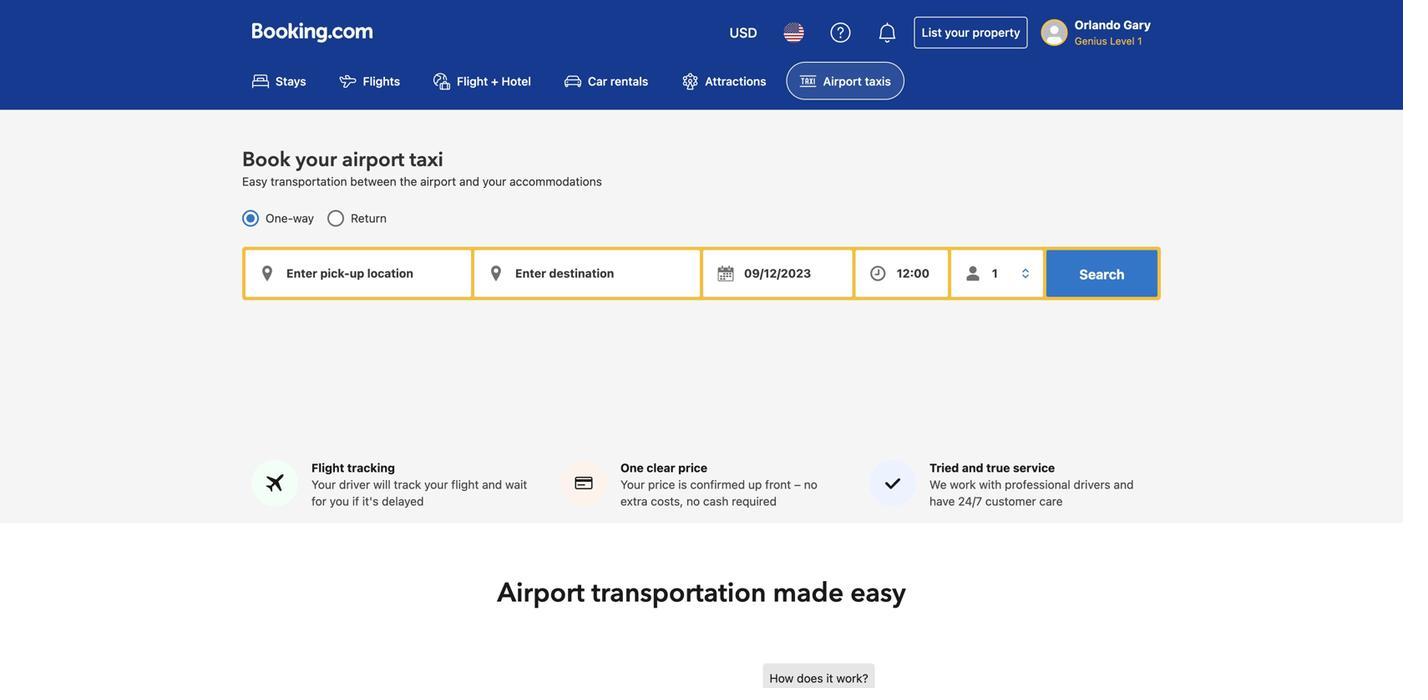 Task type: locate. For each thing, give the bounding box(es) containing it.
search
[[1079, 266, 1125, 282]]

1 vertical spatial no
[[686, 494, 700, 508]]

your left accommodations
[[483, 174, 506, 188]]

and
[[459, 174, 479, 188], [962, 461, 983, 475], [482, 478, 502, 491], [1114, 478, 1134, 491]]

with
[[979, 478, 1002, 491]]

and left wait
[[482, 478, 502, 491]]

work?
[[836, 671, 868, 685]]

airport
[[823, 74, 862, 88], [497, 575, 585, 611]]

1 vertical spatial price
[[648, 478, 675, 491]]

1 vertical spatial airport
[[420, 174, 456, 188]]

0 vertical spatial price
[[678, 461, 707, 475]]

1 horizontal spatial airport
[[420, 174, 456, 188]]

and right the
[[459, 174, 479, 188]]

and inside flight tracking your driver will track your flight and wait for you if it's delayed
[[482, 478, 502, 491]]

0 horizontal spatial your
[[312, 478, 336, 491]]

1
[[1137, 35, 1142, 47]]

confirmed
[[690, 478, 745, 491]]

your
[[312, 478, 336, 491], [620, 478, 645, 491]]

your right 'track'
[[424, 478, 448, 491]]

flight inside flight tracking your driver will track your flight and wait for you if it's delayed
[[312, 461, 344, 475]]

1 vertical spatial airport
[[497, 575, 585, 611]]

stays
[[276, 74, 306, 88]]

way
[[293, 211, 314, 225]]

airport taxis link
[[786, 62, 904, 100]]

does
[[797, 671, 823, 685]]

your
[[945, 25, 969, 39], [295, 146, 337, 174], [483, 174, 506, 188], [424, 478, 448, 491]]

Enter pick-up location text field
[[246, 250, 471, 297]]

no down is
[[686, 494, 700, 508]]

1 horizontal spatial airport
[[823, 74, 862, 88]]

booking.com online hotel reservations image
[[252, 23, 372, 43]]

orlando gary genius level 1
[[1075, 18, 1151, 47]]

gary
[[1123, 18, 1151, 32]]

–
[[794, 478, 801, 491]]

car rentals link
[[551, 62, 662, 100]]

flight for flight tracking your driver will track your flight and wait for you if it's delayed
[[312, 461, 344, 475]]

price up is
[[678, 461, 707, 475]]

airport down taxi
[[420, 174, 456, 188]]

0 horizontal spatial no
[[686, 494, 700, 508]]

flights
[[363, 74, 400, 88]]

1 vertical spatial transportation
[[591, 575, 766, 611]]

1 your from the left
[[312, 478, 336, 491]]

it
[[826, 671, 833, 685]]

no right –
[[804, 478, 817, 491]]

property
[[972, 25, 1020, 39]]

and up work
[[962, 461, 983, 475]]

your right book
[[295, 146, 337, 174]]

2 your from the left
[[620, 478, 645, 491]]

0 horizontal spatial airport
[[497, 575, 585, 611]]

delayed
[[382, 494, 424, 508]]

car
[[588, 74, 607, 88]]

we
[[929, 478, 947, 491]]

1 horizontal spatial no
[[804, 478, 817, 491]]

0 horizontal spatial flight
[[312, 461, 344, 475]]

1 horizontal spatial flight
[[457, 74, 488, 88]]

booking airport taxi image
[[763, 663, 1114, 688]]

for
[[312, 494, 326, 508]]

1 horizontal spatial your
[[620, 478, 645, 491]]

1 horizontal spatial price
[[678, 461, 707, 475]]

price
[[678, 461, 707, 475], [648, 478, 675, 491]]

0 vertical spatial flight
[[457, 74, 488, 88]]

tried
[[929, 461, 959, 475]]

customer
[[985, 494, 1036, 508]]

between
[[350, 174, 396, 188]]

airport
[[342, 146, 404, 174], [420, 174, 456, 188]]

up
[[748, 478, 762, 491]]

your down one
[[620, 478, 645, 491]]

easy
[[242, 174, 267, 188]]

flight left +
[[457, 74, 488, 88]]

0 vertical spatial airport
[[342, 146, 404, 174]]

taxi
[[409, 146, 443, 174]]

the
[[400, 174, 417, 188]]

made
[[773, 575, 844, 611]]

tried and true service we work with professional drivers and have 24/7 customer care
[[929, 461, 1134, 508]]

easy
[[850, 575, 906, 611]]

have
[[929, 494, 955, 508]]

flight for flight + hotel
[[457, 74, 488, 88]]

stays link
[[239, 62, 320, 100]]

1 vertical spatial flight
[[312, 461, 344, 475]]

airport for airport taxis
[[823, 74, 862, 88]]

flight
[[457, 74, 488, 88], [312, 461, 344, 475]]

airport for airport transportation made easy
[[497, 575, 585, 611]]

transportation
[[271, 174, 347, 188], [591, 575, 766, 611]]

accommodations
[[509, 174, 602, 188]]

flight tracking your driver will track your flight and wait for you if it's delayed
[[312, 461, 527, 508]]

tracking
[[347, 461, 395, 475]]

0 vertical spatial transportation
[[271, 174, 347, 188]]

0 horizontal spatial price
[[648, 478, 675, 491]]

you
[[330, 494, 349, 508]]

Enter destination text field
[[474, 250, 700, 297]]

usd
[[730, 25, 757, 41]]

hotel
[[501, 74, 531, 88]]

no
[[804, 478, 817, 491], [686, 494, 700, 508]]

driver
[[339, 478, 370, 491]]

professional
[[1005, 478, 1070, 491]]

0 horizontal spatial transportation
[[271, 174, 347, 188]]

book your airport taxi easy transportation between the airport and your accommodations
[[242, 146, 602, 188]]

flight up driver
[[312, 461, 344, 475]]

taxis
[[865, 74, 891, 88]]

price down 'clear'
[[648, 478, 675, 491]]

0 vertical spatial airport
[[823, 74, 862, 88]]

airport transportation made easy
[[497, 575, 906, 611]]

your up the for
[[312, 478, 336, 491]]

airport up "between"
[[342, 146, 404, 174]]



Task type: vqa. For each thing, say whether or not it's contained in the screenshot.
14 Jan 2024 option
no



Task type: describe. For each thing, give the bounding box(es) containing it.
09/12/2023 button
[[703, 250, 852, 297]]

list your property
[[922, 25, 1020, 39]]

costs,
[[651, 494, 683, 508]]

clear
[[647, 461, 675, 475]]

drivers
[[1074, 478, 1110, 491]]

true
[[986, 461, 1010, 475]]

one clear price your price is confirmed up front – no extra costs, no cash required
[[620, 461, 817, 508]]

1 horizontal spatial transportation
[[591, 575, 766, 611]]

your inside flight tracking your driver will track your flight and wait for you if it's delayed
[[424, 478, 448, 491]]

will
[[373, 478, 391, 491]]

car rentals
[[588, 74, 648, 88]]

orlando
[[1075, 18, 1121, 32]]

and inside book your airport taxi easy transportation between the airport and your accommodations
[[459, 174, 479, 188]]

0 horizontal spatial airport
[[342, 146, 404, 174]]

your right list
[[945, 25, 969, 39]]

attractions link
[[668, 62, 780, 100]]

service
[[1013, 461, 1055, 475]]

genius
[[1075, 35, 1107, 47]]

book
[[242, 146, 290, 174]]

how
[[770, 671, 794, 685]]

+
[[491, 74, 498, 88]]

level
[[1110, 35, 1135, 47]]

and right "drivers"
[[1114, 478, 1134, 491]]

it's
[[362, 494, 379, 508]]

one
[[620, 461, 644, 475]]

attractions
[[705, 74, 766, 88]]

how does it work?
[[770, 671, 868, 685]]

flight
[[451, 478, 479, 491]]

return
[[351, 211, 387, 225]]

transportation inside book your airport taxi easy transportation between the airport and your accommodations
[[271, 174, 347, 188]]

12:00
[[897, 266, 930, 280]]

your inside flight tracking your driver will track your flight and wait for you if it's delayed
[[312, 478, 336, 491]]

if
[[352, 494, 359, 508]]

usd button
[[720, 13, 767, 53]]

your inside one clear price your price is confirmed up front – no extra costs, no cash required
[[620, 478, 645, 491]]

track
[[394, 478, 421, 491]]

care
[[1039, 494, 1063, 508]]

24/7
[[958, 494, 982, 508]]

flight + hotel link
[[420, 62, 544, 100]]

work
[[950, 478, 976, 491]]

list
[[922, 25, 942, 39]]

flight + hotel
[[457, 74, 531, 88]]

list your property link
[[914, 17, 1028, 48]]

is
[[678, 478, 687, 491]]

required
[[732, 494, 777, 508]]

cash
[[703, 494, 729, 508]]

one-
[[266, 211, 293, 225]]

rentals
[[610, 74, 648, 88]]

09/12/2023
[[744, 266, 811, 280]]

search button
[[1046, 250, 1157, 297]]

12:00 button
[[856, 250, 948, 297]]

front
[[765, 478, 791, 491]]

one-way
[[266, 211, 314, 225]]

extra
[[620, 494, 648, 508]]

wait
[[505, 478, 527, 491]]

flights link
[[326, 62, 413, 100]]

airport taxis
[[823, 74, 891, 88]]

0 vertical spatial no
[[804, 478, 817, 491]]



